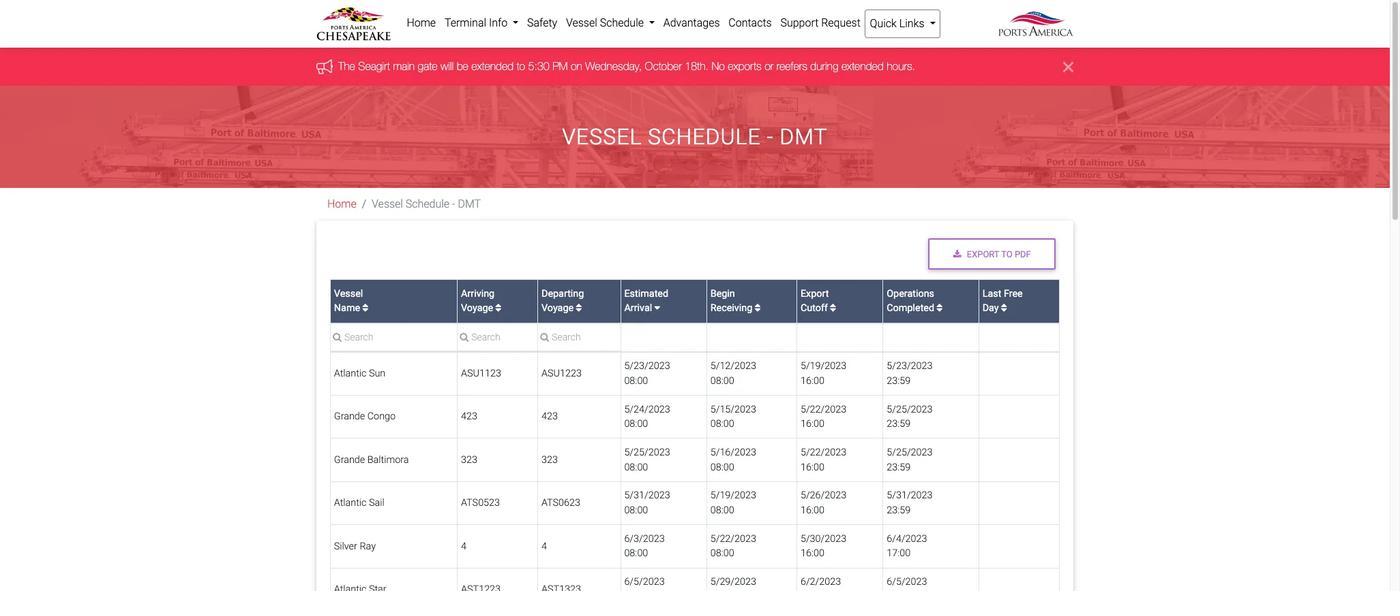 Task type: describe. For each thing, give the bounding box(es) containing it.
pdf
[[1015, 249, 1031, 260]]

safety link
[[523, 10, 562, 37]]

08:00 for 5/12/2023 08:00
[[710, 376, 734, 387]]

5/19/2023 08:00
[[710, 491, 756, 517]]

ray
[[360, 541, 376, 553]]

5/29/2023
[[710, 577, 756, 589]]

08:00 for 6/3/2023 08:00
[[624, 549, 648, 560]]

seagirt
[[358, 60, 390, 73]]

2 extended from the left
[[842, 60, 884, 73]]

5/23/2023 23:59
[[887, 361, 933, 387]]

atlantic sun
[[334, 368, 386, 380]]

quick links link
[[865, 10, 940, 38]]

terminal info
[[445, 16, 510, 29]]

support request link
[[776, 10, 865, 37]]

1 4 from the left
[[461, 541, 467, 553]]

quick links
[[870, 17, 927, 30]]

08:00 for 5/15/2023 08:00
[[710, 419, 734, 430]]

voyage for departing voyage
[[541, 303, 574, 315]]

16:00 for 5/15/2023 08:00
[[801, 419, 824, 430]]

18th.
[[685, 60, 709, 73]]

16:00 for 5/12/2023 08:00
[[801, 376, 824, 387]]

the
[[338, 60, 355, 73]]

silver ray
[[334, 541, 376, 553]]

october
[[645, 60, 682, 73]]

begin receiving
[[710, 288, 752, 315]]

the seagirt main gate will be extended to 5:30 pm on wednesday, october 18th.  no exports or reefers during extended hours.
[[338, 60, 915, 73]]

links
[[899, 17, 924, 30]]

08:00 for 5/22/2023 08:00
[[710, 549, 734, 560]]

0 horizontal spatial dmt
[[458, 198, 481, 211]]

export for export cutoff
[[801, 288, 829, 300]]

grande for grande congo
[[334, 412, 365, 423]]

2 vertical spatial 5/22/2023
[[710, 534, 756, 545]]

estimated arrival
[[624, 288, 668, 315]]

or
[[765, 60, 774, 73]]

6/3/2023
[[624, 534, 665, 545]]

free
[[1004, 288, 1023, 300]]

5/16/2023 08:00
[[710, 447, 756, 474]]

16:00 for 5/16/2023 08:00
[[801, 462, 824, 474]]

advantages
[[663, 16, 720, 29]]

5:30
[[528, 60, 549, 73]]

5/31/2023 for 08:00
[[624, 491, 670, 502]]

08:00 for 5/24/2023 08:00
[[624, 419, 648, 430]]

5/23/2023 for 08:00
[[624, 361, 670, 373]]

5/19/2023 for 16:00
[[801, 361, 847, 373]]

contacts link
[[724, 10, 776, 37]]

16:00 for 5/22/2023 08:00
[[801, 549, 824, 560]]

5/19/2023 16:00
[[801, 361, 847, 387]]

1 vertical spatial vessel schedule - dmt
[[372, 198, 481, 211]]

exports
[[728, 60, 762, 73]]

sail
[[369, 498, 384, 510]]

cutoff
[[801, 303, 828, 315]]

6/3/2023 08:00
[[624, 534, 665, 560]]

5/31/2023 08:00
[[624, 491, 670, 517]]

2 423 from the left
[[541, 412, 558, 423]]

5/19/2023 for 08:00
[[710, 491, 756, 502]]

support
[[781, 16, 819, 29]]

5/22/2023 for 5/15/2023 08:00
[[801, 404, 847, 416]]

wednesday,
[[585, 60, 642, 73]]

receiving
[[710, 303, 752, 315]]

1 323 from the left
[[461, 455, 477, 466]]

0 horizontal spatial home link
[[327, 198, 357, 211]]

congo
[[367, 412, 396, 423]]

pm
[[553, 60, 568, 73]]

0 vertical spatial home link
[[402, 10, 440, 37]]

the seagirt main gate will be extended to 5:30 pm on wednesday, october 18th.  no exports or reefers during extended hours. alert
[[0, 48, 1390, 86]]

0 horizontal spatial schedule
[[406, 198, 450, 211]]

the seagirt main gate will be extended to 5:30 pm on wednesday, october 18th.  no exports or reefers during extended hours. link
[[338, 60, 915, 73]]

to
[[1001, 249, 1013, 260]]

during
[[810, 60, 839, 73]]

23:59 for 5/19/2023 08:00
[[887, 505, 911, 517]]

home for home link to the top
[[407, 16, 436, 29]]

last free day
[[983, 288, 1023, 315]]

5/24/2023 08:00
[[624, 404, 670, 430]]

main
[[393, 60, 415, 73]]

last
[[983, 288, 1001, 300]]

1 extended from the left
[[471, 60, 514, 73]]

5/24/2023
[[624, 404, 670, 416]]

export cutoff
[[801, 288, 829, 315]]

ats0523
[[461, 498, 500, 510]]

6/2/2023
[[801, 577, 841, 589]]

vessel schedule
[[566, 16, 646, 29]]

operations completed
[[887, 288, 934, 315]]

sun
[[369, 368, 386, 380]]

departing voyage
[[541, 288, 584, 315]]

day
[[983, 303, 999, 315]]

atlantic sail
[[334, 498, 384, 510]]

contacts
[[729, 16, 772, 29]]

to
[[517, 60, 525, 73]]

operations
[[887, 288, 934, 300]]

2 4 from the left
[[541, 541, 547, 553]]

no
[[712, 60, 725, 73]]

asu1223
[[541, 368, 582, 380]]

be
[[457, 60, 468, 73]]

23:59 for 5/15/2023 08:00
[[887, 419, 911, 430]]

08:00 for 5/23/2023 08:00
[[624, 376, 648, 387]]

2 horizontal spatial schedule
[[648, 124, 761, 150]]

5/12/2023
[[710, 361, 756, 373]]



Task type: locate. For each thing, give the bounding box(es) containing it.
16:00 inside 5/19/2023 16:00
[[801, 376, 824, 387]]

5/25/2023 for 5/16/2023
[[887, 447, 933, 459]]

5/22/2023 for 5/16/2023 08:00
[[801, 447, 847, 459]]

1 horizontal spatial export
[[967, 249, 999, 260]]

export up cutoff
[[801, 288, 829, 300]]

2 323 from the left
[[541, 455, 558, 466]]

1 vertical spatial atlantic
[[334, 498, 367, 510]]

baltimora
[[367, 455, 409, 466]]

4 down ats0623
[[541, 541, 547, 553]]

extended left 'to'
[[471, 60, 514, 73]]

08:00 for 5/31/2023 08:00
[[624, 505, 648, 517]]

close image
[[1063, 59, 1073, 75]]

1 vertical spatial home link
[[327, 198, 357, 211]]

1 16:00 from the top
[[801, 376, 824, 387]]

atlantic
[[334, 368, 367, 380], [334, 498, 367, 510]]

5/22/2023 up 5/26/2023
[[801, 447, 847, 459]]

5/15/2023
[[710, 404, 756, 416]]

16:00 inside 5/30/2023 16:00
[[801, 549, 824, 560]]

grande for grande baltimora
[[334, 455, 365, 466]]

08:00 inside 5/15/2023 08:00
[[710, 419, 734, 430]]

23:59 inside 5/23/2023 23:59
[[887, 376, 911, 387]]

1 vertical spatial 5/22/2023 16:00
[[801, 447, 847, 474]]

2 grande from the top
[[334, 455, 365, 466]]

1 vertical spatial dmt
[[458, 198, 481, 211]]

5/19/2023 down cutoff
[[801, 361, 847, 373]]

1 horizontal spatial 423
[[541, 412, 558, 423]]

export for export to pdf
[[967, 249, 999, 260]]

voyage inside arriving voyage
[[461, 303, 493, 315]]

2 vertical spatial schedule
[[406, 198, 450, 211]]

vessel schedule - dmt
[[562, 124, 828, 150], [372, 198, 481, 211]]

423
[[461, 412, 477, 423], [541, 412, 558, 423]]

5/31/2023 up 6/4/2023
[[887, 491, 933, 502]]

5/25/2023 23:59 for 5/16/2023
[[887, 447, 933, 474]]

423 down asu1223
[[541, 412, 558, 423]]

16:00
[[801, 376, 824, 387], [801, 419, 824, 430], [801, 462, 824, 474], [801, 505, 824, 517], [801, 549, 824, 560]]

08:00 up 6/3/2023 on the bottom
[[624, 505, 648, 517]]

5/30/2023
[[801, 534, 847, 545]]

2 voyage from the left
[[541, 303, 574, 315]]

1 horizontal spatial vessel schedule - dmt
[[562, 124, 828, 150]]

6/5/2023 down 17:00
[[887, 577, 927, 589]]

terminal info link
[[440, 10, 523, 37]]

08:00 for 5/16/2023 08:00
[[710, 462, 734, 474]]

08:00 down 5/15/2023
[[710, 419, 734, 430]]

grande left baltimora
[[334, 455, 365, 466]]

1 horizontal spatial voyage
[[541, 303, 574, 315]]

ats0623
[[541, 498, 580, 510]]

1 horizontal spatial home
[[407, 16, 436, 29]]

423 down 'asu1123'
[[461, 412, 477, 423]]

on
[[571, 60, 582, 73]]

4 16:00 from the top
[[801, 505, 824, 517]]

08:00 inside 5/12/2023 08:00
[[710, 376, 734, 387]]

1 horizontal spatial 5/23/2023
[[887, 361, 933, 373]]

08:00 up 5/31/2023 08:00
[[624, 462, 648, 474]]

5/22/2023 16:00 up 5/26/2023
[[801, 447, 847, 474]]

17:00
[[887, 549, 911, 560]]

5/19/2023 down "5/16/2023 08:00"
[[710, 491, 756, 502]]

1 vertical spatial home
[[327, 198, 357, 211]]

safety
[[527, 16, 557, 29]]

2 atlantic from the top
[[334, 498, 367, 510]]

arriving
[[461, 288, 495, 300]]

08:00 down the 5/16/2023
[[710, 462, 734, 474]]

export to pdf link
[[929, 239, 1056, 270]]

5/25/2023 down 5/24/2023 08:00
[[624, 447, 670, 459]]

voyage for arriving voyage
[[461, 303, 493, 315]]

08:00 up 5/22/2023 08:00
[[710, 505, 734, 517]]

export left to
[[967, 249, 999, 260]]

5/25/2023 23:59 for 5/15/2023
[[887, 404, 933, 430]]

extended right during at the right top of the page
[[842, 60, 884, 73]]

5/30/2023 16:00
[[801, 534, 847, 560]]

terminal
[[445, 16, 486, 29]]

0 horizontal spatial export
[[801, 288, 829, 300]]

4 down ats0523 at the left
[[461, 541, 467, 553]]

name
[[334, 303, 360, 315]]

1 vertical spatial -
[[452, 198, 455, 211]]

grande baltimora
[[334, 455, 409, 466]]

6/4/2023
[[887, 534, 927, 545]]

gate
[[418, 60, 437, 73]]

completed
[[887, 303, 934, 315]]

2 5/22/2023 16:00 from the top
[[801, 447, 847, 474]]

0 vertical spatial 5/22/2023
[[801, 404, 847, 416]]

08:00 inside 5/24/2023 08:00
[[624, 419, 648, 430]]

0 horizontal spatial -
[[452, 198, 455, 211]]

support request
[[781, 16, 861, 29]]

0 vertical spatial schedule
[[600, 16, 644, 29]]

0 vertical spatial export
[[967, 249, 999, 260]]

5/22/2023 down 5/19/2023 08:00
[[710, 534, 756, 545]]

3 23:59 from the top
[[887, 462, 911, 474]]

5/23/2023 for 23:59
[[887, 361, 933, 373]]

5/19/2023
[[801, 361, 847, 373], [710, 491, 756, 502]]

1 atlantic from the top
[[334, 368, 367, 380]]

5/23/2023 08:00
[[624, 361, 670, 387]]

1 vertical spatial 5/22/2023
[[801, 447, 847, 459]]

1 horizontal spatial extended
[[842, 60, 884, 73]]

4 23:59 from the top
[[887, 505, 911, 517]]

atlantic for atlantic sun
[[334, 368, 367, 380]]

0 horizontal spatial home
[[327, 198, 357, 211]]

departing
[[541, 288, 584, 300]]

bullhorn image
[[316, 59, 338, 74]]

5/22/2023 08:00
[[710, 534, 756, 560]]

5/25/2023 08:00
[[624, 447, 670, 474]]

1 23:59 from the top
[[887, 376, 911, 387]]

arrival
[[624, 303, 652, 315]]

16:00 for 5/19/2023 08:00
[[801, 505, 824, 517]]

0 vertical spatial grande
[[334, 412, 365, 423]]

5/22/2023 16:00 for 5/15/2023
[[801, 404, 847, 430]]

vessel
[[566, 16, 597, 29], [562, 124, 642, 150], [372, 198, 403, 211], [334, 288, 363, 300]]

None field
[[331, 331, 457, 352], [458, 331, 538, 352], [538, 331, 620, 352], [331, 331, 457, 352], [458, 331, 538, 352], [538, 331, 620, 352]]

0 vertical spatial 5/25/2023 23:59
[[887, 404, 933, 430]]

08:00 up 5/24/2023
[[624, 376, 648, 387]]

5/23/2023 up 5/24/2023
[[624, 361, 670, 373]]

1 5/22/2023 16:00 from the top
[[801, 404, 847, 430]]

5/23/2023
[[624, 361, 670, 373], [887, 361, 933, 373]]

atlantic left sun
[[334, 368, 367, 380]]

1 vertical spatial grande
[[334, 455, 365, 466]]

23:59 for 5/16/2023 08:00
[[887, 462, 911, 474]]

1 5/31/2023 from the left
[[624, 491, 670, 502]]

home for home link to the left
[[327, 198, 357, 211]]

2 5/25/2023 23:59 from the top
[[887, 447, 933, 474]]

0 horizontal spatial 423
[[461, 412, 477, 423]]

5/31/2023
[[624, 491, 670, 502], [887, 491, 933, 502]]

0 horizontal spatial 6/5/2023
[[624, 577, 665, 589]]

0 horizontal spatial 4
[[461, 541, 467, 553]]

export to pdf
[[967, 249, 1031, 260]]

0 horizontal spatial 323
[[461, 455, 477, 466]]

08:00
[[624, 376, 648, 387], [710, 376, 734, 387], [624, 419, 648, 430], [710, 419, 734, 430], [624, 462, 648, 474], [710, 462, 734, 474], [624, 505, 648, 517], [710, 505, 734, 517], [624, 549, 648, 560], [710, 549, 734, 560]]

5/26/2023
[[801, 491, 847, 502]]

5/31/2023 for 23:59
[[887, 491, 933, 502]]

1 423 from the left
[[461, 412, 477, 423]]

08:00 inside 5/25/2023 08:00
[[624, 462, 648, 474]]

-
[[767, 124, 774, 150], [452, 198, 455, 211]]

voyage down departing
[[541, 303, 574, 315]]

08:00 inside 5/23/2023 08:00
[[624, 376, 648, 387]]

grande
[[334, 412, 365, 423], [334, 455, 365, 466]]

vessel schedule link
[[562, 10, 659, 37]]

3 16:00 from the top
[[801, 462, 824, 474]]

1 vertical spatial 5/19/2023
[[710, 491, 756, 502]]

2 5/23/2023 from the left
[[887, 361, 933, 373]]

323 up ats0623
[[541, 455, 558, 466]]

23:59 for 5/12/2023 08:00
[[887, 376, 911, 387]]

1 vertical spatial schedule
[[648, 124, 761, 150]]

08:00 down 5/12/2023 at bottom right
[[710, 376, 734, 387]]

5/25/2023 up 5/31/2023 23:59
[[887, 447, 933, 459]]

323 up ats0523 at the left
[[461, 455, 477, 466]]

0 vertical spatial 5/19/2023
[[801, 361, 847, 373]]

advantages link
[[659, 10, 724, 37]]

08:00 for 5/19/2023 08:00
[[710, 505, 734, 517]]

1 voyage from the left
[[461, 303, 493, 315]]

08:00 down 6/3/2023 on the bottom
[[624, 549, 648, 560]]

0 horizontal spatial 5/31/2023
[[624, 491, 670, 502]]

08:00 inside '6/3/2023 08:00'
[[624, 549, 648, 560]]

1 vertical spatial export
[[801, 288, 829, 300]]

0 horizontal spatial extended
[[471, 60, 514, 73]]

16:00 inside 5/26/2023 16:00
[[801, 505, 824, 517]]

5/15/2023 08:00
[[710, 404, 756, 430]]

2 23:59 from the top
[[887, 419, 911, 430]]

0 vertical spatial vessel schedule - dmt
[[562, 124, 828, 150]]

0 horizontal spatial 5/23/2023
[[624, 361, 670, 373]]

grande left congo
[[334, 412, 365, 423]]

0 vertical spatial dmt
[[780, 124, 828, 150]]

asu1123
[[461, 368, 501, 380]]

download image
[[953, 251, 961, 260]]

0 vertical spatial -
[[767, 124, 774, 150]]

hours.
[[887, 60, 915, 73]]

0 horizontal spatial voyage
[[461, 303, 493, 315]]

atlantic for atlantic sail
[[334, 498, 367, 510]]

5/16/2023
[[710, 447, 756, 459]]

0 vertical spatial home
[[407, 16, 436, 29]]

0 vertical spatial atlantic
[[334, 368, 367, 380]]

silver
[[334, 541, 357, 553]]

5/25/2023 23:59 down 5/23/2023 23:59 on the bottom of page
[[887, 404, 933, 430]]

6/4/2023 17:00
[[887, 534, 927, 560]]

5 16:00 from the top
[[801, 549, 824, 560]]

08:00 inside 5/31/2023 08:00
[[624, 505, 648, 517]]

info
[[489, 16, 508, 29]]

5/22/2023
[[801, 404, 847, 416], [801, 447, 847, 459], [710, 534, 756, 545]]

2 5/31/2023 from the left
[[887, 491, 933, 502]]

quick
[[870, 17, 897, 30]]

5/31/2023 23:59
[[887, 491, 933, 517]]

23:59 inside 5/31/2023 23:59
[[887, 505, 911, 517]]

23:59
[[887, 376, 911, 387], [887, 419, 911, 430], [887, 462, 911, 474], [887, 505, 911, 517]]

1 horizontal spatial home link
[[402, 10, 440, 37]]

home
[[407, 16, 436, 29], [327, 198, 357, 211]]

voyage inside departing voyage
[[541, 303, 574, 315]]

vessel name
[[334, 288, 363, 315]]

1 horizontal spatial 4
[[541, 541, 547, 553]]

2 6/5/2023 from the left
[[887, 577, 927, 589]]

1 horizontal spatial schedule
[[600, 16, 644, 29]]

1 5/23/2023 from the left
[[624, 361, 670, 373]]

5/31/2023 down 5/25/2023 08:00
[[624, 491, 670, 502]]

5/22/2023 16:00 for 5/16/2023
[[801, 447, 847, 474]]

5/22/2023 16:00
[[801, 404, 847, 430], [801, 447, 847, 474]]

08:00 down 5/24/2023
[[624, 419, 648, 430]]

0 horizontal spatial 5/19/2023
[[710, 491, 756, 502]]

08:00 inside 5/19/2023 08:00
[[710, 505, 734, 517]]

0 vertical spatial 5/22/2023 16:00
[[801, 404, 847, 430]]

1 horizontal spatial 6/5/2023
[[887, 577, 927, 589]]

6/5/2023 down '6/3/2023 08:00'
[[624, 577, 665, 589]]

atlantic left the "sail"
[[334, 498, 367, 510]]

08:00 inside 5/22/2023 08:00
[[710, 549, 734, 560]]

1 vertical spatial 5/25/2023 23:59
[[887, 447, 933, 474]]

1 horizontal spatial 5/31/2023
[[887, 491, 933, 502]]

5/25/2023 for 5/15/2023
[[887, 404, 933, 416]]

estimated
[[624, 288, 668, 300]]

arriving voyage
[[461, 288, 496, 315]]

5/25/2023 down 5/23/2023 23:59 on the bottom of page
[[887, 404, 933, 416]]

08:00 for 5/25/2023 08:00
[[624, 462, 648, 474]]

voyage down arriving
[[461, 303, 493, 315]]

0 horizontal spatial vessel schedule - dmt
[[372, 198, 481, 211]]

grande congo
[[334, 412, 396, 423]]

reefers
[[777, 60, 807, 73]]

5/12/2023 08:00
[[710, 361, 756, 387]]

4
[[461, 541, 467, 553], [541, 541, 547, 553]]

08:00 up 5/29/2023
[[710, 549, 734, 560]]

1 5/25/2023 23:59 from the top
[[887, 404, 933, 430]]

5/23/2023 down completed
[[887, 361, 933, 373]]

request
[[821, 16, 861, 29]]

home link
[[402, 10, 440, 37], [327, 198, 357, 211]]

5/25/2023 23:59 up 5/31/2023 23:59
[[887, 447, 933, 474]]

begin
[[710, 288, 735, 300]]

1 grande from the top
[[334, 412, 365, 423]]

1 horizontal spatial 323
[[541, 455, 558, 466]]

2 16:00 from the top
[[801, 419, 824, 430]]

1 horizontal spatial 5/19/2023
[[801, 361, 847, 373]]

1 horizontal spatial dmt
[[780, 124, 828, 150]]

5/22/2023 down 5/19/2023 16:00
[[801, 404, 847, 416]]

323
[[461, 455, 477, 466], [541, 455, 558, 466]]

1 horizontal spatial -
[[767, 124, 774, 150]]

1 6/5/2023 from the left
[[624, 577, 665, 589]]

schedule
[[600, 16, 644, 29], [648, 124, 761, 150], [406, 198, 450, 211]]

5/22/2023 16:00 down 5/19/2023 16:00
[[801, 404, 847, 430]]

08:00 inside "5/16/2023 08:00"
[[710, 462, 734, 474]]



Task type: vqa. For each thing, say whether or not it's contained in the screenshot.
Watch Video
no



